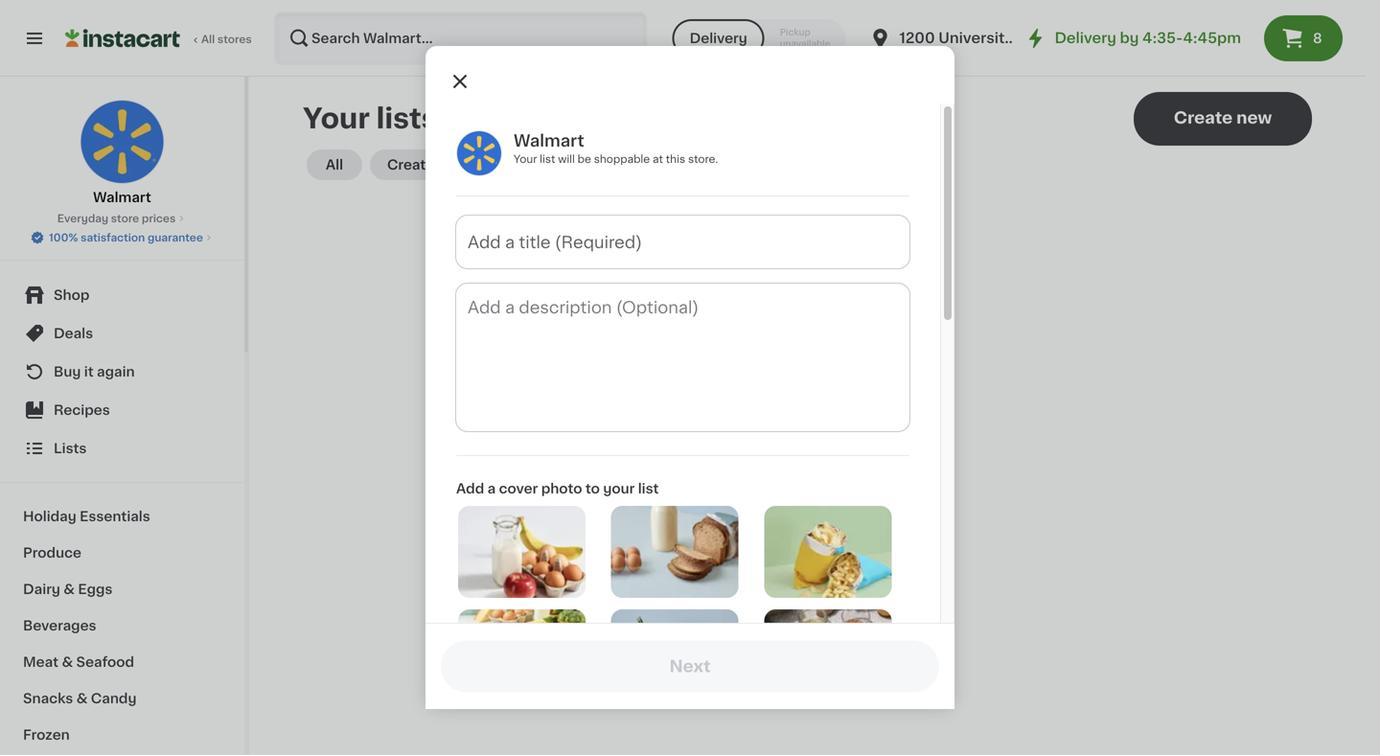 Task type: describe. For each thing, give the bounding box(es) containing it.
lists
[[376, 105, 438, 132]]

a carton of 6 eggs, an open loaf of bread, and a small bottle of milk. image
[[611, 506, 739, 598]]

a
[[488, 482, 496, 496]]

everyday store prices link
[[57, 211, 187, 226]]

recipes
[[54, 404, 110, 417]]

list_add_items dialog
[[426, 46, 955, 755]]

list inside walmart your list will be shoppable at this store.
[[540, 154, 555, 164]]

shop
[[54, 289, 90, 302]]

produce
[[23, 546, 81, 560]]

snacks & candy
[[23, 692, 137, 706]]

& for meat
[[62, 656, 73, 669]]

delivery by 4:35-4:45pm link
[[1024, 27, 1241, 50]]

4:45pm
[[1183, 31, 1241, 45]]

recipes link
[[12, 391, 233, 429]]

walmart your list will be shoppable at this store.
[[514, 133, 718, 164]]

a person touching an apple, a banana, a bunch of tomatoes, and an assortment of other vegetables on a counter. image
[[458, 610, 586, 702]]

8
[[1313, 32, 1323, 45]]

created by me button
[[370, 150, 507, 180]]

holiday essentials
[[23, 510, 150, 523]]

buy it again link
[[12, 353, 233, 391]]

your
[[603, 482, 635, 496]]

create new button
[[1134, 92, 1312, 146]]

be for walmart
[[578, 154, 591, 164]]

meat & seafood
[[23, 656, 134, 669]]

shop link
[[12, 276, 233, 314]]

photo
[[541, 482, 582, 496]]

cover
[[499, 482, 538, 496]]

Add a title (Required) text field
[[456, 216, 910, 268]]

everyday
[[57, 213, 108, 224]]

4:35-
[[1143, 31, 1183, 45]]

guarantee
[[148, 232, 203, 243]]

stores
[[218, 34, 252, 45]]

create new
[[1174, 110, 1272, 126]]

eggs
[[78, 583, 113, 596]]

add
[[456, 482, 484, 496]]

university
[[939, 31, 1014, 45]]

8 button
[[1264, 15, 1343, 61]]

create
[[1174, 110, 1233, 126]]

beverages
[[23, 619, 96, 633]]

beverages link
[[12, 608, 233, 644]]

delivery button
[[673, 19, 765, 58]]

here.
[[891, 419, 925, 432]]

your lists
[[303, 105, 438, 132]]

& for dairy
[[64, 583, 75, 596]]

frozen link
[[12, 717, 233, 754]]

at
[[653, 154, 663, 164]]

lists you create will be saved here.
[[691, 419, 925, 432]]

lists for lists
[[54, 442, 87, 455]]

an apple, a small pitcher of milk, a banana, and a carton of 6 eggs. image
[[458, 506, 586, 598]]

dairy
[[23, 583, 60, 596]]

a keyboard, mouse, notebook, cup of pencils, wire cable. image
[[611, 610, 739, 702]]

satisfaction
[[81, 232, 145, 243]]

buy
[[54, 365, 81, 379]]

will for walmart
[[558, 154, 575, 164]]

100% satisfaction guarantee button
[[30, 226, 215, 245]]

1 horizontal spatial list
[[638, 482, 659, 496]]

everyday store prices
[[57, 213, 176, 224]]

lists for lists you create will be saved here.
[[691, 419, 723, 432]]

you
[[726, 419, 752, 432]]

dairy & eggs
[[23, 583, 113, 596]]

create
[[755, 419, 798, 432]]

buy it again
[[54, 365, 135, 379]]

store.
[[688, 154, 718, 164]]

created by me
[[387, 158, 490, 172]]

frozen
[[23, 729, 70, 742]]

it
[[84, 365, 94, 379]]

deals
[[54, 327, 93, 340]]

holiday
[[23, 510, 76, 523]]

walmart logo image inside list_add_items dialog
[[456, 130, 502, 176]]

your inside walmart your list will be shoppable at this store.
[[514, 154, 537, 164]]

produce link
[[12, 535, 233, 571]]

all stores link
[[65, 12, 253, 65]]

meat
[[23, 656, 59, 669]]

lists link
[[12, 429, 233, 468]]

two bags of chips open. image
[[764, 506, 892, 598]]

0 horizontal spatial walmart logo image
[[80, 100, 164, 184]]

1200
[[900, 31, 935, 45]]



Task type: locate. For each thing, give the bounding box(es) containing it.
1 horizontal spatial your
[[514, 154, 537, 164]]

by for delivery
[[1120, 31, 1139, 45]]

0 vertical spatial &
[[64, 583, 75, 596]]

ave
[[1018, 31, 1045, 45]]

dairy & eggs link
[[12, 571, 233, 608]]

delivery inside button
[[690, 32, 748, 45]]

walmart link
[[80, 100, 164, 207]]

add a cover photo to your list
[[456, 482, 659, 496]]

prices
[[142, 213, 176, 224]]

your
[[303, 105, 370, 132], [514, 154, 537, 164]]

0 horizontal spatial walmart
[[93, 191, 151, 204]]

candy
[[91, 692, 137, 706]]

0 vertical spatial will
[[558, 154, 575, 164]]

store
[[111, 213, 139, 224]]

1 vertical spatial lists
[[54, 442, 87, 455]]

created
[[387, 158, 444, 172]]

me
[[468, 158, 490, 172]]

by inside button
[[447, 158, 465, 172]]

lists inside lists "link"
[[54, 442, 87, 455]]

by
[[1120, 31, 1139, 45], [447, 158, 465, 172]]

1 vertical spatial list
[[638, 482, 659, 496]]

walmart for walmart your list will be shoppable at this store.
[[514, 133, 584, 149]]

0 horizontal spatial will
[[558, 154, 575, 164]]

& inside 'snacks & candy' link
[[76, 692, 88, 706]]

will right create
[[802, 419, 823, 432]]

0 horizontal spatial list
[[540, 154, 555, 164]]

all down your lists
[[326, 158, 343, 172]]

again
[[97, 365, 135, 379]]

list
[[540, 154, 555, 164], [638, 482, 659, 496]]

saved
[[847, 419, 888, 432]]

1 vertical spatial your
[[514, 154, 537, 164]]

all
[[201, 34, 215, 45], [326, 158, 343, 172]]

by for created
[[447, 158, 465, 172]]

& for snacks
[[76, 692, 88, 706]]

delivery for delivery by 4:35-4:45pm
[[1055, 31, 1117, 45]]

essentials
[[80, 510, 150, 523]]

lists
[[691, 419, 723, 432], [54, 442, 87, 455]]

walmart
[[514, 133, 584, 149], [93, 191, 151, 204]]

list right the me
[[540, 154, 555, 164]]

0 vertical spatial be
[[578, 154, 591, 164]]

all button
[[307, 150, 362, 180]]

this
[[666, 154, 686, 164]]

be for lists
[[827, 419, 844, 432]]

list right your
[[638, 482, 659, 496]]

1 vertical spatial walmart
[[93, 191, 151, 204]]

0 horizontal spatial your
[[303, 105, 370, 132]]

walmart logo image
[[80, 100, 164, 184], [456, 130, 502, 176]]

to
[[586, 482, 600, 496]]

0 horizontal spatial delivery
[[690, 32, 748, 45]]

1 horizontal spatial by
[[1120, 31, 1139, 45]]

snacks
[[23, 692, 73, 706]]

be inside walmart your list will be shoppable at this store.
[[578, 154, 591, 164]]

your right the me
[[514, 154, 537, 164]]

walmart logo image up 'everyday store prices' link in the top left of the page
[[80, 100, 164, 184]]

instacart logo image
[[65, 27, 180, 50]]

0 vertical spatial walmart
[[514, 133, 584, 149]]

1 vertical spatial by
[[447, 158, 465, 172]]

0 horizontal spatial lists
[[54, 442, 87, 455]]

& left candy
[[76, 692, 88, 706]]

service type group
[[673, 19, 846, 58]]

0 vertical spatial by
[[1120, 31, 1139, 45]]

be
[[578, 154, 591, 164], [827, 419, 844, 432]]

holiday essentials link
[[12, 499, 233, 535]]

walmart inside walmart your list will be shoppable at this store.
[[514, 133, 584, 149]]

1 horizontal spatial walmart
[[514, 133, 584, 149]]

lists left you
[[691, 419, 723, 432]]

None search field
[[274, 12, 648, 65]]

1 vertical spatial be
[[827, 419, 844, 432]]

0 vertical spatial all
[[201, 34, 215, 45]]

all inside button
[[326, 158, 343, 172]]

shoppable
[[594, 154, 650, 164]]

None text field
[[456, 284, 910, 431]]

1 horizontal spatial all
[[326, 158, 343, 172]]

1200 university ave button
[[869, 12, 1045, 65]]

1 vertical spatial will
[[802, 419, 823, 432]]

be left shoppable
[[578, 154, 591, 164]]

all stores
[[201, 34, 252, 45]]

will left shoppable
[[558, 154, 575, 164]]

will inside walmart your list will be shoppable at this store.
[[558, 154, 575, 164]]

1 vertical spatial all
[[326, 158, 343, 172]]

all for all stores
[[201, 34, 215, 45]]

2 vertical spatial &
[[76, 692, 88, 706]]

all for all
[[326, 158, 343, 172]]

100%
[[49, 232, 78, 243]]

seafood
[[76, 656, 134, 669]]

walmart for walmart
[[93, 191, 151, 204]]

& left "eggs"
[[64, 583, 75, 596]]

100% satisfaction guarantee
[[49, 232, 203, 243]]

delivery by 4:35-4:45pm
[[1055, 31, 1241, 45]]

all left stores
[[201, 34, 215, 45]]

0 vertical spatial your
[[303, 105, 370, 132]]

be left saved
[[827, 419, 844, 432]]

will for lists
[[802, 419, 823, 432]]

0 vertical spatial list
[[540, 154, 555, 164]]

& inside dairy & eggs link
[[64, 583, 75, 596]]

your up all button on the left top of page
[[303, 105, 370, 132]]

1 horizontal spatial walmart logo image
[[456, 130, 502, 176]]

0 horizontal spatial by
[[447, 158, 465, 172]]

snacks & candy link
[[12, 681, 233, 717]]

by left 4:35-
[[1120, 31, 1139, 45]]

1 horizontal spatial lists
[[691, 419, 723, 432]]

0 horizontal spatial all
[[201, 34, 215, 45]]

by left the me
[[447, 158, 465, 172]]

delivery
[[1055, 31, 1117, 45], [690, 32, 748, 45]]

0 horizontal spatial be
[[578, 154, 591, 164]]

will
[[558, 154, 575, 164], [802, 419, 823, 432]]

1 vertical spatial &
[[62, 656, 73, 669]]

a person with white painted nails grinding some spices with a mortar and pestle. image
[[764, 610, 892, 702]]

& right meat
[[62, 656, 73, 669]]

delivery for delivery
[[690, 32, 748, 45]]

walmart logo image right created
[[456, 130, 502, 176]]

meat & seafood link
[[12, 644, 233, 681]]

&
[[64, 583, 75, 596], [62, 656, 73, 669], [76, 692, 88, 706]]

& inside the meat & seafood link
[[62, 656, 73, 669]]

1 horizontal spatial will
[[802, 419, 823, 432]]

lists down "recipes"
[[54, 442, 87, 455]]

1 horizontal spatial delivery
[[1055, 31, 1117, 45]]

0 vertical spatial lists
[[691, 419, 723, 432]]

deals link
[[12, 314, 233, 353]]

new
[[1237, 110, 1272, 126]]

1 horizontal spatial be
[[827, 419, 844, 432]]

1200 university ave
[[900, 31, 1045, 45]]



Task type: vqa. For each thing, say whether or not it's contained in the screenshot.
the topmost pickup
no



